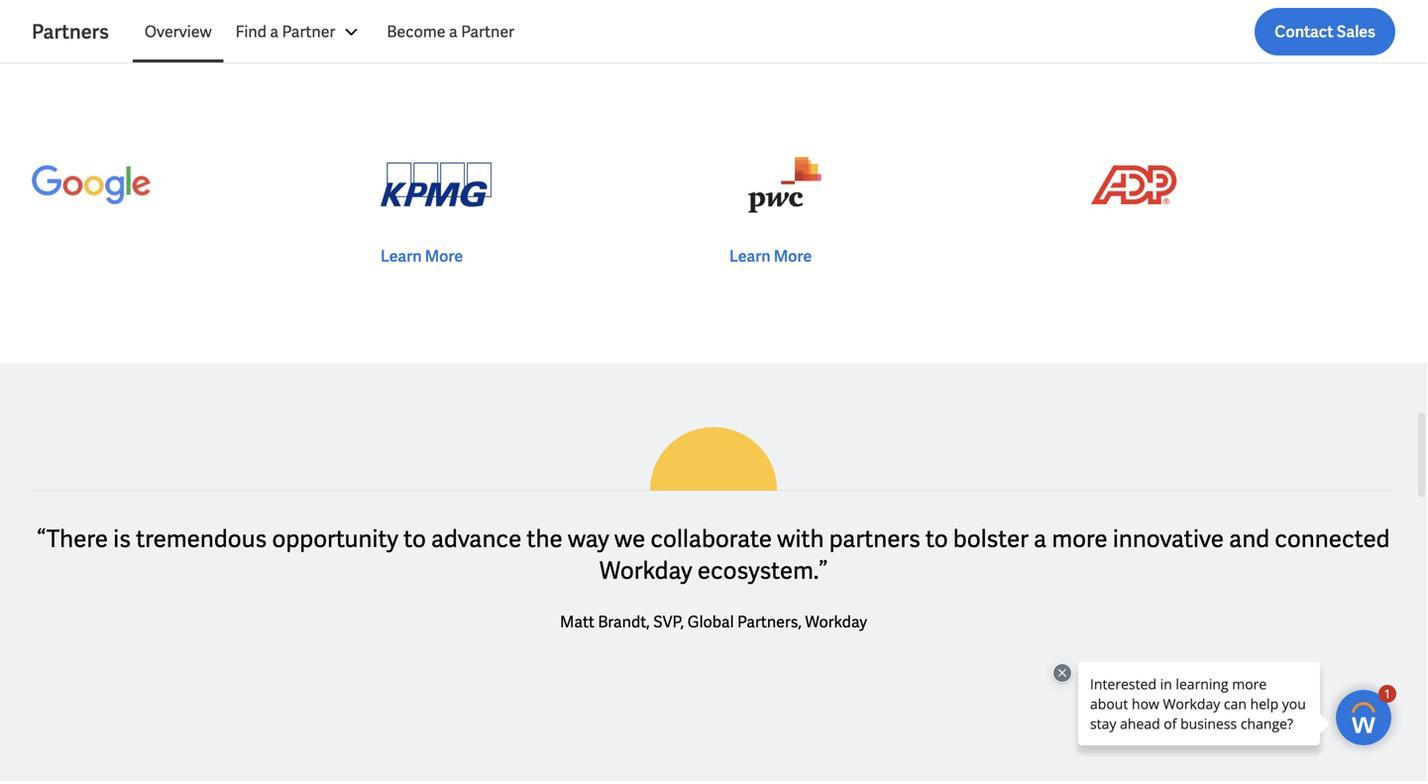 Task type: locate. For each thing, give the bounding box(es) containing it.
1 horizontal spatial a
[[449, 21, 458, 42]]

tremendous
[[136, 523, 267, 554]]

a left more
[[1034, 523, 1047, 554]]

2 horizontal spatial learn
[[729, 246, 771, 267]]

learn more for pwc image learn more link
[[729, 246, 812, 267]]

to
[[404, 523, 426, 554], [926, 523, 948, 554]]

more down aws image
[[425, 246, 463, 267]]

2 horizontal spatial learn more link
[[729, 244, 812, 268]]

pwc image
[[729, 157, 840, 213]]

opportunity
[[272, 523, 398, 554]]

we
[[614, 523, 645, 554]]

list
[[133, 8, 1396, 56]]

0 horizontal spatial to
[[404, 523, 426, 554]]

2 horizontal spatial learn more
[[729, 246, 812, 267]]

connected
[[1275, 523, 1390, 554]]

0 horizontal spatial learn
[[32, 8, 73, 29]]

become a partner
[[387, 21, 514, 42]]

1 horizontal spatial partner
[[461, 21, 514, 42]]

1 horizontal spatial learn more
[[381, 246, 463, 267]]

sales
[[1337, 21, 1376, 42]]

find
[[236, 21, 267, 42]]

more left the overview
[[76, 8, 114, 29]]

to left advance
[[404, 523, 426, 554]]

partner right find
[[282, 21, 335, 42]]

a inside popup button
[[270, 21, 279, 42]]

partners
[[829, 523, 921, 554]]

learn more link for aws image
[[381, 244, 463, 268]]

1 partner from the left
[[282, 21, 335, 42]]

learn more
[[32, 8, 114, 29], [381, 246, 463, 267], [729, 246, 812, 267]]

partner inside popup button
[[282, 21, 335, 42]]

0 horizontal spatial more
[[76, 8, 114, 29]]

0 horizontal spatial learn more
[[32, 8, 114, 29]]

learn
[[32, 8, 73, 29], [381, 246, 422, 267], [729, 246, 771, 267]]

a
[[270, 21, 279, 42], [449, 21, 458, 42], [1034, 523, 1047, 554]]

to left bolster
[[926, 523, 948, 554]]

find a partner
[[236, 21, 335, 42]]

more
[[1052, 523, 1108, 554]]

ecosystem."
[[698, 555, 828, 586]]

become
[[387, 21, 446, 42]]

"there is tremendous opportunity to advance the way we collaborate with partners to bolster a more innovative and connected workday ecosystem."
[[37, 523, 1390, 586]]

more
[[76, 8, 114, 29], [425, 246, 463, 267], [774, 246, 812, 267]]

1 horizontal spatial learn more link
[[381, 244, 463, 268]]

partners link
[[32, 18, 133, 46]]

1 horizontal spatial workday
[[805, 611, 867, 632]]

innovative
[[1113, 523, 1224, 554]]

partner
[[282, 21, 335, 42], [461, 21, 514, 42]]

1 horizontal spatial more
[[425, 246, 463, 267]]

2 horizontal spatial a
[[1034, 523, 1047, 554]]

2 horizontal spatial more
[[774, 246, 812, 267]]

learn more link
[[32, 6, 114, 30], [381, 244, 463, 268], [729, 244, 812, 268]]

more down pwc image
[[774, 246, 812, 267]]

become a partner link
[[375, 8, 526, 56]]

learn more for learn more link related to aws image
[[381, 246, 463, 267]]

menu
[[133, 8, 526, 56]]

workday
[[600, 555, 692, 586], [805, 611, 867, 632]]

workday right 'partners,'
[[805, 611, 867, 632]]

0 vertical spatial workday
[[600, 555, 692, 586]]

1 horizontal spatial learn
[[381, 246, 422, 267]]

workday down we
[[600, 555, 692, 586]]

0 horizontal spatial workday
[[600, 555, 692, 586]]

list containing overview
[[133, 8, 1396, 56]]

partner right become
[[461, 21, 514, 42]]

2 to from the left
[[926, 523, 948, 554]]

global
[[688, 611, 734, 632]]

workday inside the "there is tremendous opportunity to advance the way we collaborate with partners to bolster a more innovative and connected workday ecosystem."
[[600, 555, 692, 586]]

the
[[527, 523, 563, 554]]

a right find
[[270, 21, 279, 42]]

a right become
[[449, 21, 458, 42]]

0 horizontal spatial partner
[[282, 21, 335, 42]]

is
[[113, 523, 131, 554]]

aws image
[[381, 157, 492, 213]]

1 horizontal spatial to
[[926, 523, 948, 554]]

partner for find a partner
[[282, 21, 335, 42]]

learn more link for pwc image
[[729, 244, 812, 268]]

and
[[1229, 523, 1270, 554]]

0 horizontal spatial a
[[270, 21, 279, 42]]

2 partner from the left
[[461, 21, 514, 42]]



Task type: describe. For each thing, give the bounding box(es) containing it.
partners,
[[737, 611, 802, 632]]

matt brandt, svp, global partners, workday
[[560, 611, 867, 632]]

"there
[[37, 523, 108, 554]]

more for leftmost learn more link
[[76, 8, 114, 29]]

collaborate
[[651, 523, 772, 554]]

brandt,
[[598, 611, 650, 632]]

a for find
[[270, 21, 279, 42]]

learn for pwc image
[[729, 246, 771, 267]]

svp,
[[653, 611, 684, 632]]

learn for aws image
[[381, 246, 422, 267]]

more for pwc image learn more link
[[774, 246, 812, 267]]

google image
[[32, 157, 151, 213]]

partners
[[32, 19, 109, 45]]

1 vertical spatial workday
[[805, 611, 867, 632]]

advance
[[431, 523, 522, 554]]

0 horizontal spatial learn more link
[[32, 6, 114, 30]]

way
[[568, 523, 609, 554]]

1 to from the left
[[404, 523, 426, 554]]

menu containing overview
[[133, 8, 526, 56]]

with
[[777, 523, 824, 554]]

matt
[[560, 611, 595, 632]]

overview link
[[133, 8, 224, 56]]

adp image
[[1078, 157, 1189, 213]]

learn more for leftmost learn more link
[[32, 8, 114, 29]]

contact sales
[[1275, 21, 1376, 42]]

find a partner button
[[224, 8, 375, 56]]

a for become
[[449, 21, 458, 42]]

contact sales link
[[1255, 8, 1396, 56]]

partner for become a partner
[[461, 21, 514, 42]]

overview
[[145, 21, 212, 42]]

more for learn more link related to aws image
[[425, 246, 463, 267]]

a inside the "there is tremendous opportunity to advance the way we collaborate with partners to bolster a more innovative and connected workday ecosystem."
[[1034, 523, 1047, 554]]

contact
[[1275, 21, 1334, 42]]

bolster
[[953, 523, 1029, 554]]



Task type: vqa. For each thing, say whether or not it's contained in the screenshot.
TEAMS 'popup button'
no



